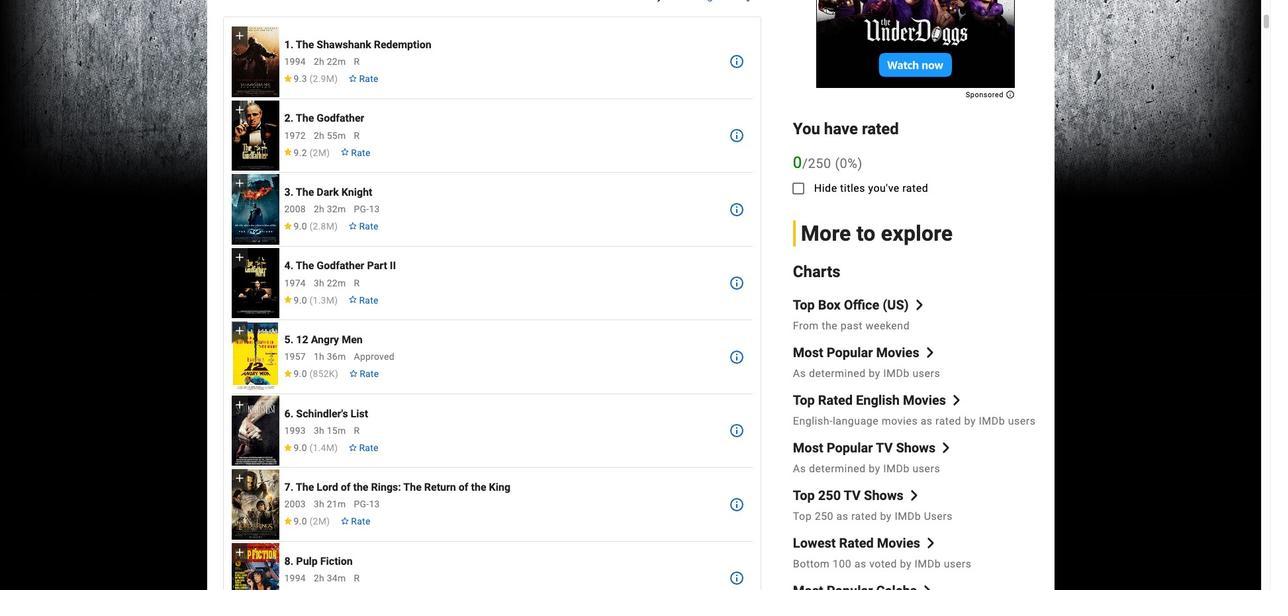 Task type: vqa. For each thing, say whether or not it's contained in the screenshot.


Task type: locate. For each thing, give the bounding box(es) containing it.
5 9.0 from the top
[[294, 517, 307, 528]]

change sort by direction image
[[738, 0, 754, 4]]

group
[[232, 27, 279, 97], [232, 101, 279, 171], [232, 174, 279, 245], [232, 248, 279, 319], [232, 322, 279, 393], [232, 396, 279, 467], [232, 470, 279, 541], [232, 544, 279, 591]]

r right 55m
[[354, 130, 360, 141]]

add image left the 6.
[[233, 399, 246, 412]]

2 2m from the top
[[313, 517, 327, 528]]

chevron right inline image inside top rated english movies link
[[952, 396, 963, 406]]

rated down top 250 tv shows link
[[852, 511, 878, 524]]

the for 2.
[[296, 112, 314, 125]]

r
[[354, 56, 360, 67], [354, 130, 360, 141], [354, 278, 360, 289], [354, 426, 360, 436], [354, 574, 360, 584]]

add image left the 8.
[[233, 547, 246, 560]]

rate button for knight
[[343, 215, 384, 239]]

you've
[[869, 182, 900, 195]]

rate down approved
[[360, 369, 379, 380]]

3 star inline image from the top
[[283, 296, 292, 304]]

users
[[925, 511, 953, 524]]

1 add image from the top
[[233, 399, 246, 412]]

250 for tv
[[819, 489, 841, 504]]

chevron right inline image inside top 250 tv shows link
[[910, 491, 920, 502]]

0 vertical spatial tv
[[876, 441, 893, 457]]

star border inline image
[[349, 223, 358, 230], [349, 296, 358, 304], [341, 518, 350, 526]]

see more information about 12 angry men image
[[729, 350, 745, 365]]

1994 up 9.3
[[285, 56, 306, 67]]

250 up top 250 as rated by imdb users
[[819, 489, 841, 504]]

imdb rating: 9.0 element down 2008
[[283, 221, 338, 232]]

2h down '8. pulp fiction' link
[[314, 574, 325, 584]]

1h 36m
[[314, 352, 346, 363]]

1 horizontal spatial tv
[[876, 441, 893, 457]]

4 star inline image from the top
[[283, 518, 292, 526]]

6. schindler's list link
[[285, 408, 368, 421]]

2 vertical spatial as
[[855, 559, 867, 571]]

2h 32m
[[314, 204, 346, 215]]

as determined by imdb users for movies
[[794, 368, 941, 381]]

2h left 32m
[[314, 204, 325, 215]]

1 vertical spatial 1994
[[285, 574, 306, 584]]

add image left 3.
[[233, 177, 246, 190]]

rate for 2. the godfather
[[351, 147, 371, 158]]

sponsored content section
[[817, 0, 1016, 99]]

250 inside 0 / 250 ( 0% )
[[809, 155, 832, 171]]

250 right 0
[[809, 155, 832, 171]]

1 horizontal spatial chevron right inline image
[[952, 396, 963, 406]]

see more information about the shawshank redemption image
[[729, 54, 745, 70]]

0 vertical spatial pg-
[[354, 204, 369, 215]]

add image left 7.
[[233, 473, 246, 486]]

15m
[[327, 426, 346, 436]]

star inline image for 2. the godfather
[[283, 149, 292, 156]]

tv down movies
[[876, 441, 893, 457]]

group left '4.'
[[232, 248, 279, 319]]

1 vertical spatial star border inline image
[[349, 296, 358, 304]]

rate up knight
[[351, 147, 371, 158]]

1 2h from the top
[[314, 56, 325, 67]]

pg-13
[[354, 204, 380, 215], [354, 500, 380, 510]]

7. the lord of the rings: the return of the king link
[[285, 482, 511, 494]]

the right 3.
[[296, 186, 314, 199]]

1 vertical spatial as
[[794, 463, 807, 476]]

4 imdb rating: 9.0 element from the top
[[283, 443, 338, 454]]

chevron right inline image down users
[[926, 539, 937, 549]]

22m for godfather
[[327, 278, 346, 289]]

godfather
[[317, 112, 365, 125], [317, 260, 365, 273]]

9.0 ( 1.3m )
[[294, 295, 338, 306]]

0%
[[840, 155, 858, 171]]

star inline image
[[283, 75, 292, 82], [283, 370, 292, 378], [283, 444, 292, 452]]

0 vertical spatial add image
[[233, 399, 246, 412]]

2 1994 from the top
[[285, 574, 306, 584]]

star border inline image for list
[[349, 444, 358, 452]]

2 group from the top
[[232, 101, 279, 171]]

13
[[369, 204, 380, 215], [369, 500, 380, 510]]

2 most from the top
[[794, 441, 824, 457]]

4 add image from the top
[[233, 251, 246, 264]]

) down "15m"
[[335, 443, 338, 454]]

top box office (us) link
[[794, 298, 925, 314]]

of
[[341, 482, 351, 494], [459, 482, 469, 494]]

add image
[[233, 29, 246, 43], [233, 103, 246, 116], [233, 177, 246, 190], [233, 251, 246, 264], [233, 325, 246, 338], [233, 547, 246, 560]]

imdb rating: 9.0 element down "1h"
[[283, 369, 339, 380]]

1 most from the top
[[794, 345, 824, 361]]

1 pg- from the top
[[354, 204, 369, 215]]

9.0 down 2008
[[294, 221, 307, 232]]

3h 22m
[[314, 278, 346, 289]]

1 vertical spatial godfather
[[317, 260, 365, 273]]

godfather up 55m
[[317, 112, 365, 125]]

4. the godfather part ii
[[285, 260, 396, 273]]

22m down shawshank
[[327, 56, 346, 67]]

chevron right inline image inside most popular movies link
[[925, 348, 936, 359]]

imdb rating: 9.2 element
[[283, 147, 330, 158]]

shows
[[897, 441, 936, 457], [865, 489, 904, 504]]

as for most popular tv shows
[[794, 463, 807, 476]]

group left 7.
[[232, 470, 279, 541]]

1 13 from the top
[[369, 204, 380, 215]]

6 add image from the top
[[233, 547, 246, 560]]

the right 7.
[[296, 482, 314, 494]]

0 vertical spatial 250
[[809, 155, 832, 171]]

0 vertical spatial as
[[794, 368, 807, 381]]

1 vertical spatial star inline image
[[283, 370, 292, 378]]

2 2h from the top
[[314, 130, 325, 141]]

rated up language
[[819, 393, 853, 409]]

star inline image left 9.3
[[283, 75, 292, 82]]

star inline image down 1993
[[283, 444, 292, 452]]

4 2h from the top
[[314, 574, 325, 584]]

rate button down the 1. the shawshank redemption link on the left
[[343, 67, 384, 91]]

r for 6. schindler's list
[[354, 426, 360, 436]]

3 r from the top
[[354, 278, 360, 289]]

star inline image inside imdb rating: 9.3 element
[[283, 75, 292, 82]]

popular down language
[[827, 441, 874, 457]]

1 vertical spatial tv
[[844, 489, 861, 504]]

1 as from the top
[[794, 368, 807, 381]]

1 vertical spatial popular
[[827, 441, 874, 457]]

add image for 6.
[[233, 399, 246, 412]]

250 up 'lowest'
[[815, 511, 834, 524]]

0 vertical spatial most
[[794, 345, 824, 361]]

2h for dark
[[314, 204, 325, 215]]

popular
[[827, 345, 874, 361], [827, 441, 874, 457]]

1 determined from the top
[[810, 368, 866, 381]]

0 horizontal spatial as
[[837, 511, 849, 524]]

rate down list
[[359, 443, 379, 454]]

7.
[[285, 482, 294, 494]]

0 vertical spatial chevron right inline image
[[952, 396, 963, 406]]

2 star inline image from the top
[[283, 370, 292, 378]]

pg- for of
[[354, 500, 369, 510]]

chevron right inline image inside top box office (us) 'link'
[[915, 300, 925, 311]]

(
[[310, 74, 313, 84], [310, 147, 313, 158], [836, 155, 840, 171], [310, 221, 313, 232], [310, 295, 313, 306], [310, 369, 313, 380], [310, 443, 313, 454], [310, 517, 313, 528]]

1 3h from the top
[[314, 278, 325, 289]]

2 as from the top
[[794, 463, 807, 476]]

1 imdb rating: 9.0 element from the top
[[283, 221, 338, 232]]

rated for top
[[819, 393, 853, 409]]

1 vertical spatial chevron right inline image
[[926, 539, 937, 549]]

0 vertical spatial determined
[[810, 368, 866, 381]]

rated
[[863, 120, 900, 138], [903, 182, 929, 195], [936, 416, 962, 428], [852, 511, 878, 524]]

9.0
[[294, 221, 307, 232], [294, 295, 307, 306], [294, 369, 307, 380], [294, 443, 307, 454], [294, 517, 307, 528]]

star border inline image
[[349, 75, 358, 82], [341, 149, 350, 156], [349, 370, 358, 378], [349, 444, 358, 452]]

knight
[[342, 186, 373, 199]]

1994
[[285, 56, 306, 67], [285, 574, 306, 584]]

2 horizontal spatial the
[[822, 320, 838, 333]]

) down 2h 55m
[[327, 147, 330, 158]]

0 vertical spatial 2m
[[313, 147, 327, 158]]

to
[[857, 221, 876, 246]]

0 vertical spatial 1994
[[285, 56, 306, 67]]

3 imdb rating: 9.0 element from the top
[[283, 369, 339, 380]]

22m
[[327, 56, 346, 67], [327, 278, 346, 289]]

1 group from the top
[[232, 27, 279, 97]]

imdb rating: 9.0 element down 1974
[[283, 295, 338, 306]]

0 vertical spatial star border inline image
[[349, 223, 358, 230]]

3 star inline image from the top
[[283, 444, 292, 452]]

9.0 down 2003 in the bottom left of the page
[[294, 517, 307, 528]]

0 vertical spatial shows
[[897, 441, 936, 457]]

pg- right 21m
[[354, 500, 369, 510]]

250
[[809, 155, 832, 171], [819, 489, 841, 504], [815, 511, 834, 524]]

2 top from the top
[[794, 393, 815, 409]]

chevron right inline image inside most popular tv shows link
[[942, 443, 952, 454]]

1. the shawshank redemption
[[285, 38, 432, 51]]

13 for knight
[[369, 204, 380, 215]]

2h for shawshank
[[314, 56, 325, 67]]

pg- down knight
[[354, 204, 369, 215]]

9.3
[[294, 74, 307, 84]]

) down 2h 22m
[[335, 74, 338, 84]]

)
[[335, 74, 338, 84], [327, 147, 330, 158], [858, 155, 863, 171], [335, 221, 338, 232], [335, 295, 338, 306], [335, 369, 339, 380], [335, 443, 338, 454], [327, 517, 330, 528]]

chevron right inline image
[[952, 396, 963, 406], [926, 539, 937, 549]]

1 1994 from the top
[[285, 56, 306, 67]]

9.0 down 1993
[[294, 443, 307, 454]]

1 horizontal spatial as
[[855, 559, 867, 571]]

2 horizontal spatial as
[[921, 416, 933, 428]]

2. the godfather
[[285, 112, 365, 125]]

shows down english-language movies as rated by imdb users
[[897, 441, 936, 457]]

approved
[[354, 352, 395, 363]]

0 horizontal spatial tv
[[844, 489, 861, 504]]

see more information about the godfather image
[[729, 128, 745, 144]]

shows up top 250 as rated by imdb users
[[865, 489, 904, 504]]

1h
[[314, 352, 325, 363]]

9.0 ( 2m )
[[294, 517, 330, 528]]

2 add image from the top
[[233, 103, 246, 116]]

2.9m
[[313, 74, 335, 84]]

top for top rated english movies
[[794, 393, 815, 409]]

top 250 as rated by imdb users
[[794, 511, 953, 524]]

add image left '4.'
[[233, 251, 246, 264]]

0 vertical spatial movies
[[877, 345, 920, 361]]

rate button down part
[[343, 289, 384, 312]]

bottom 100 as voted by imdb users
[[794, 559, 972, 571]]

Hide titles you've rated checkbox
[[783, 173, 815, 204]]

) down 36m at the bottom left
[[335, 369, 339, 380]]

2h up 9.3 ( 2.9m )
[[314, 56, 325, 67]]

chevron right inline image
[[915, 300, 925, 311], [925, 348, 936, 359], [942, 443, 952, 454], [910, 491, 920, 502], [923, 587, 934, 591]]

1 vertical spatial shows
[[865, 489, 904, 504]]

users
[[913, 368, 941, 381], [1009, 416, 1036, 428], [913, 463, 941, 476], [945, 559, 972, 571]]

as determined by imdb users for tv
[[794, 463, 941, 476]]

star border inline image for part
[[349, 296, 358, 304]]

2 star inline image from the top
[[283, 223, 292, 230]]

movies
[[877, 345, 920, 361], [904, 393, 947, 409], [878, 536, 921, 552]]

most down from
[[794, 345, 824, 361]]

0 vertical spatial as determined by imdb users
[[794, 368, 941, 381]]

3. the dark knight link
[[285, 186, 373, 199]]

3 top from the top
[[794, 489, 815, 504]]

as
[[794, 368, 807, 381], [794, 463, 807, 476]]

the left rings:
[[353, 482, 369, 494]]

star border inline image for shawshank
[[349, 75, 358, 82]]

5 imdb rating: 9.0 element from the top
[[283, 517, 330, 528]]

( for 7. the lord of the rings: the return of the king
[[310, 517, 313, 528]]

5 r from the top
[[354, 574, 360, 584]]

1 9.0 from the top
[[294, 221, 307, 232]]

bottom
[[794, 559, 830, 571]]

1 godfather from the top
[[317, 112, 365, 125]]

see more information about the lord of the rings: the return of the king image
[[729, 497, 745, 513]]

group for 3. the dark knight
[[232, 174, 279, 245]]

) up titles
[[858, 155, 863, 171]]

by
[[869, 368, 881, 381], [965, 416, 977, 428], [869, 463, 881, 476], [881, 511, 892, 524], [901, 559, 912, 571]]

2h
[[314, 56, 325, 67], [314, 130, 325, 141], [314, 204, 325, 215], [314, 574, 325, 584]]

4 r from the top
[[354, 426, 360, 436]]

0 horizontal spatial of
[[341, 482, 351, 494]]

1 star inline image from the top
[[283, 149, 292, 156]]

see more information about pulp fiction image
[[729, 571, 745, 587]]

more to explore
[[801, 221, 954, 246]]

rings:
[[371, 482, 401, 494]]

most
[[794, 345, 824, 361], [794, 441, 824, 457]]

from
[[794, 320, 819, 333]]

1 vertical spatial as determined by imdb users
[[794, 463, 941, 476]]

of right return
[[459, 482, 469, 494]]

movies for lowest rated movies
[[878, 536, 921, 552]]

the for 1.
[[296, 38, 314, 51]]

1 vertical spatial rated
[[840, 536, 874, 552]]

rate button down knight
[[343, 215, 384, 239]]

1 vertical spatial pg-13
[[354, 500, 380, 510]]

1 vertical spatial 13
[[369, 500, 380, 510]]

9.0 for 4.
[[294, 295, 307, 306]]

1 vertical spatial pg-
[[354, 500, 369, 510]]

godfather for 4. the godfather part ii
[[317, 260, 365, 273]]

32m
[[327, 204, 346, 215]]

) for 2. the godfather
[[327, 147, 330, 158]]

2m right "9.2"
[[313, 147, 327, 158]]

2h for fiction
[[314, 574, 325, 584]]

imdb rating: 9.0 element down 1993
[[283, 443, 338, 454]]

1 vertical spatial 2m
[[313, 517, 327, 528]]

most popular tv shows
[[794, 441, 936, 457]]

1 add image from the top
[[233, 29, 246, 43]]

2 22m from the top
[[327, 278, 346, 289]]

r down the 1. the shawshank redemption link on the left
[[354, 56, 360, 67]]

4 9.0 from the top
[[294, 443, 307, 454]]

the right 2.
[[296, 112, 314, 125]]

5 add image from the top
[[233, 325, 246, 338]]

star border inline image right "1.4m"
[[349, 444, 358, 452]]

movies up english-language movies as rated by imdb users
[[904, 393, 947, 409]]

) down the 3h 22m
[[335, 295, 338, 306]]

imdb rating: 9.0 element for 3.
[[283, 221, 338, 232]]

3h up 9.0 ( 1.3m )
[[314, 278, 325, 289]]

r down 4. the godfather part ii link
[[354, 278, 360, 289]]

3h for lord
[[314, 500, 325, 510]]

add image for 8. pulp fiction
[[233, 547, 246, 560]]

2m down 3h 21m
[[313, 517, 327, 528]]

0 vertical spatial as
[[921, 416, 933, 428]]

1 pg-13 from the top
[[354, 204, 380, 215]]

star inline image for 5.
[[283, 370, 292, 378]]

3 9.0 from the top
[[294, 369, 307, 380]]

you have rated
[[794, 120, 900, 138]]

lowest
[[794, 536, 836, 552]]

) for 7. the lord of the rings: the return of the king
[[327, 517, 330, 528]]

add image left 5.
[[233, 325, 246, 338]]

star inline image down 1957 at left
[[283, 370, 292, 378]]

the right '4.'
[[296, 260, 314, 273]]

1 vertical spatial most
[[794, 441, 824, 457]]

star border inline image for godfather
[[341, 149, 350, 156]]

2 popular from the top
[[827, 441, 874, 457]]

rate button for redemption
[[343, 67, 384, 91]]

star inline image down 2003 in the bottom left of the page
[[283, 518, 292, 526]]

2 as determined by imdb users from the top
[[794, 463, 941, 476]]

imdb
[[884, 368, 910, 381], [979, 416, 1006, 428], [884, 463, 910, 476], [895, 511, 922, 524], [915, 559, 942, 571]]

add image
[[233, 399, 246, 412], [233, 473, 246, 486]]

rate down the 1. the shawshank redemption link on the left
[[359, 74, 379, 84]]

0 vertical spatial pg-13
[[354, 204, 380, 215]]

0 vertical spatial 13
[[369, 204, 380, 215]]

2 pg- from the top
[[354, 500, 369, 510]]

0 horizontal spatial chevron right inline image
[[926, 539, 937, 549]]

( inside 0 / 250 ( 0% )
[[836, 155, 840, 171]]

2h left 55m
[[314, 130, 325, 141]]

star border inline image down approved
[[349, 370, 358, 378]]

star inline image for 6.
[[283, 444, 292, 452]]

star inline image inside the imdb rating: 9.2 element
[[283, 149, 292, 156]]

1994 down the 8.
[[285, 574, 306, 584]]

0 vertical spatial 3h
[[314, 278, 325, 289]]

the down box
[[822, 320, 838, 333]]

1 2m from the top
[[313, 147, 327, 158]]

22m down 4. the godfather part ii link
[[327, 278, 346, 289]]

0 vertical spatial star inline image
[[283, 75, 292, 82]]

3 3h from the top
[[314, 500, 325, 510]]

1 22m from the top
[[327, 56, 346, 67]]

2 9.0 from the top
[[294, 295, 307, 306]]

1 vertical spatial 22m
[[327, 278, 346, 289]]

2 vertical spatial star border inline image
[[341, 518, 350, 526]]

star inline image down 2008
[[283, 223, 292, 230]]

100
[[833, 559, 852, 571]]

2 vertical spatial 3h
[[314, 500, 325, 510]]

top 250 tv shows link
[[794, 489, 920, 504]]

imdb rating: 9.0 element
[[283, 221, 338, 232], [283, 295, 338, 306], [283, 369, 339, 380], [283, 443, 338, 454], [283, 517, 330, 528]]

1 popular from the top
[[827, 345, 874, 361]]

group for 5. 12 angry men
[[232, 322, 279, 393]]

star inline image left "9.2"
[[283, 149, 292, 156]]

rated right movies
[[936, 416, 962, 428]]

9.0 ( 852k )
[[294, 369, 339, 380]]

6 group from the top
[[232, 396, 279, 467]]

as right movies
[[921, 416, 933, 428]]

determined up top 250 tv shows
[[810, 463, 866, 476]]

group left 3.
[[232, 174, 279, 245]]

1 vertical spatial add image
[[233, 473, 246, 486]]

0 vertical spatial 22m
[[327, 56, 346, 67]]

star inline image
[[283, 149, 292, 156], [283, 223, 292, 230], [283, 296, 292, 304], [283, 518, 292, 526]]

13 down rings:
[[369, 500, 380, 510]]

2 vertical spatial movies
[[878, 536, 921, 552]]

rate up fiction
[[351, 517, 371, 528]]

22m for shawshank
[[327, 56, 346, 67]]

pg-13 down knight
[[354, 204, 380, 215]]

add image left 1.
[[233, 29, 246, 43]]

3h down schindler's
[[314, 426, 325, 436]]

) for 3. the dark knight
[[335, 221, 338, 232]]

6.
[[285, 408, 294, 420]]

2 pg-13 from the top
[[354, 500, 380, 510]]

of right lord
[[341, 482, 351, 494]]

imdb rating: 9.0 element for 6.
[[283, 443, 338, 454]]

rate for 7. the lord of the rings: the return of the king
[[351, 517, 371, 528]]

godfather for 2. the godfather
[[317, 112, 365, 125]]

rate button down men
[[344, 363, 384, 386]]

1 vertical spatial determined
[[810, 463, 866, 476]]

rate button for part
[[343, 289, 384, 312]]

3h 21m
[[314, 500, 346, 510]]

2 determined from the top
[[810, 463, 866, 476]]

1 vertical spatial 3h
[[314, 426, 325, 436]]

) for 5. 12 angry men
[[335, 369, 339, 380]]

3 group from the top
[[232, 174, 279, 245]]

2 add image from the top
[[233, 473, 246, 486]]

star border inline image down 21m
[[341, 518, 350, 526]]

english-
[[794, 416, 833, 428]]

2 13 from the top
[[369, 500, 380, 510]]

2 vertical spatial star inline image
[[283, 444, 292, 452]]

group left the 8.
[[232, 544, 279, 591]]

rated up 100 in the right of the page
[[840, 536, 874, 552]]

1 vertical spatial 250
[[819, 489, 841, 504]]

1 as determined by imdb users from the top
[[794, 368, 941, 381]]

top for top box office (us)
[[794, 298, 815, 314]]

3h left 21m
[[314, 500, 325, 510]]

13 down knight
[[369, 204, 380, 215]]

rate button
[[343, 67, 384, 91], [335, 141, 376, 165], [343, 215, 384, 239], [343, 289, 384, 312], [344, 363, 384, 386], [343, 436, 384, 460], [335, 510, 376, 534]]

1 r from the top
[[354, 56, 360, 67]]

most for most popular tv shows
[[794, 441, 824, 457]]

5 group from the top
[[232, 322, 279, 393]]

1994 for the
[[285, 56, 306, 67]]

top
[[794, 298, 815, 314], [794, 393, 815, 409], [794, 489, 815, 504], [794, 511, 812, 524]]

rate button down list
[[343, 436, 384, 460]]

tim robbins in the shawshank redemption (1994) image
[[232, 27, 279, 97]]

13 for of
[[369, 500, 380, 510]]

0 vertical spatial godfather
[[317, 112, 365, 125]]

add image for 1. the shawshank redemption
[[233, 29, 246, 43]]

3 2h from the top
[[314, 204, 325, 215]]

1 top from the top
[[794, 298, 815, 314]]

9.0 down 1974
[[294, 295, 307, 306]]

2.
[[285, 112, 294, 125]]

chevron right inline image inside lowest rated movies link
[[926, 539, 937, 549]]

3h for godfather
[[314, 278, 325, 289]]

rated
[[819, 393, 853, 409], [840, 536, 874, 552]]

3h
[[314, 278, 325, 289], [314, 426, 325, 436], [314, 500, 325, 510]]

2 r from the top
[[354, 130, 360, 141]]

r right 34m
[[354, 574, 360, 584]]

r down list
[[354, 426, 360, 436]]

2 vertical spatial 250
[[815, 511, 834, 524]]

2m for godfather
[[313, 147, 327, 158]]

7 group from the top
[[232, 470, 279, 541]]

0 vertical spatial rated
[[819, 393, 853, 409]]

2 3h from the top
[[314, 426, 325, 436]]

1 horizontal spatial of
[[459, 482, 469, 494]]

4 group from the top
[[232, 248, 279, 319]]

3 add image from the top
[[233, 177, 246, 190]]

chevron right inline image up english-language movies as rated by imdb users
[[952, 396, 963, 406]]

imdb rating: 9.0 element down 2003 in the bottom left of the page
[[283, 517, 330, 528]]

as right 100 in the right of the page
[[855, 559, 867, 571]]

pg-13 down rings:
[[354, 500, 380, 510]]

1 star inline image from the top
[[283, 75, 292, 82]]

as for lowest rated movies
[[855, 559, 867, 571]]

uma thurman in pulp fiction (1994) image
[[232, 544, 279, 591]]

rate button right 9.0 ( 2m )
[[335, 510, 376, 534]]

as down top 250 tv shows
[[837, 511, 849, 524]]

4 top from the top
[[794, 511, 812, 524]]

1994 for pulp
[[285, 574, 306, 584]]

9.3 ( 2.9m )
[[294, 74, 338, 84]]

as
[[921, 416, 933, 428], [837, 511, 849, 524], [855, 559, 867, 571]]

see more information about the dark knight image
[[729, 202, 745, 218]]

imdb rating: 9.0 element for 4.
[[283, 295, 338, 306]]

2 godfather from the top
[[317, 260, 365, 273]]

55m
[[327, 130, 346, 141]]

rate for 5. 12 angry men
[[360, 369, 379, 380]]

2 imdb rating: 9.0 element from the top
[[283, 295, 338, 306]]

top for top 250 as rated by imdb users
[[794, 511, 812, 524]]

0 vertical spatial popular
[[827, 345, 874, 361]]

determined for tv
[[810, 463, 866, 476]]

add image for 3. the dark knight
[[233, 177, 246, 190]]

1 vertical spatial as
[[837, 511, 849, 524]]

8 group from the top
[[232, 544, 279, 591]]

1972
[[285, 130, 306, 141]]



Task type: describe. For each thing, give the bounding box(es) containing it.
) inside 0 / 250 ( 0% )
[[858, 155, 863, 171]]

6. schindler's list
[[285, 408, 368, 420]]

group for 1. the shawshank redemption
[[232, 27, 279, 97]]

the for 3.
[[296, 186, 314, 199]]

1 vertical spatial movies
[[904, 393, 947, 409]]

8. pulp fiction
[[285, 556, 353, 568]]

2. the godfather link
[[285, 112, 365, 125]]

king
[[489, 482, 511, 494]]

language
[[833, 416, 879, 428]]

9.0 for 6.
[[294, 443, 307, 454]]

1.3m
[[313, 295, 335, 306]]

7. the lord of the rings: the return of the king
[[285, 482, 511, 494]]

3. the dark knight
[[285, 186, 373, 199]]

star inline image for 3. the dark knight
[[283, 223, 292, 230]]

2h 34m
[[314, 574, 346, 584]]

3h 15m
[[314, 426, 346, 436]]

( for 4. the godfather part ii
[[310, 295, 313, 306]]

rate button up knight
[[335, 141, 376, 165]]

tv for popular
[[876, 441, 893, 457]]

add image for 7.
[[233, 473, 246, 486]]

ii
[[390, 260, 396, 273]]

star inline image for 4. the godfather part ii
[[283, 296, 292, 304]]

add image for 5. 12 angry men
[[233, 325, 246, 338]]

r for 4. the godfather part ii
[[354, 278, 360, 289]]

see more information about the godfather part ii image
[[729, 276, 745, 292]]

9.0 for 3.
[[294, 221, 307, 232]]

2.8m
[[313, 221, 335, 232]]

group for 7. the lord of the rings: the return of the king
[[232, 470, 279, 541]]

see more information about schindler's list image
[[729, 423, 745, 439]]

2h 55m
[[314, 130, 346, 141]]

chevron right inline image for most popular tv shows
[[942, 443, 952, 454]]

have
[[825, 120, 859, 138]]

rate for 3. the dark knight
[[359, 221, 379, 232]]

pulp
[[296, 556, 318, 568]]

rate for 1. the shawshank redemption
[[359, 74, 379, 84]]

1 horizontal spatial the
[[471, 482, 487, 494]]

charts
[[794, 263, 841, 281]]

al pacino in the godfather part ii (1974) image
[[232, 248, 279, 319]]

henry fonda, martin balsam, jack klugman, lee j. cobb, ed begley, edward binns, john fiedler, e.g. marshall, joseph sweeney, george voskovec, jack warden, and robert webber in 12 angry men (1957) image
[[232, 322, 279, 393]]

dark
[[317, 186, 339, 199]]

voted
[[870, 559, 898, 571]]

rated right you've
[[903, 182, 929, 195]]

2 of from the left
[[459, 482, 469, 494]]

chevron right inline image for top 250 tv shows
[[910, 491, 920, 502]]

( for 5. 12 angry men
[[310, 369, 313, 380]]

2003
[[285, 500, 306, 510]]

as for most popular movies
[[794, 368, 807, 381]]

top for top 250 tv shows
[[794, 489, 815, 504]]

schindler's
[[296, 408, 348, 420]]

rate for 6. schindler's list
[[359, 443, 379, 454]]

you
[[794, 120, 821, 138]]

english
[[857, 393, 900, 409]]

1993
[[285, 426, 306, 436]]

lowest rated movies link
[[794, 536, 937, 552]]

the right rings:
[[404, 482, 422, 494]]

36m
[[327, 352, 346, 363]]

hide
[[815, 182, 838, 195]]

shows for most popular tv shows
[[897, 441, 936, 457]]

4.
[[285, 260, 294, 273]]

pg- for knight
[[354, 204, 369, 215]]

hide titles you've rated
[[815, 182, 929, 195]]

852k
[[313, 369, 335, 380]]

( for 6. schindler's list
[[310, 443, 313, 454]]

8. pulp fiction link
[[285, 556, 353, 568]]

star border inline image for of
[[341, 518, 350, 526]]

5. 12 angry men
[[285, 334, 363, 347]]

box
[[819, 298, 841, 314]]

group for 8. pulp fiction
[[232, 544, 279, 591]]

popular for tv
[[827, 441, 874, 457]]

imdb rating: 9.0 element for 7.
[[283, 517, 330, 528]]

lord
[[317, 482, 338, 494]]

( for 3. the dark knight
[[310, 221, 313, 232]]

marlon brando in the godfather (1972) image
[[232, 101, 279, 171]]

1.
[[285, 38, 294, 51]]

250 for as
[[815, 511, 834, 524]]

angry
[[311, 334, 339, 347]]

0 / 250 ( 0% )
[[794, 153, 863, 172]]

9.0 ( 1.4m )
[[294, 443, 338, 454]]

(us)
[[883, 298, 910, 314]]

group for 2. the godfather
[[232, 101, 279, 171]]

titles
[[841, 182, 866, 195]]

star inline image for 7. the lord of the rings: the return of the king
[[283, 518, 292, 526]]

r for 8. pulp fiction
[[354, 574, 360, 584]]

most popular movies link
[[794, 345, 936, 361]]

1 of from the left
[[341, 482, 351, 494]]

9.2 ( 2m )
[[294, 147, 330, 158]]

top 250 tv shows
[[794, 489, 904, 504]]

3h for list
[[314, 426, 325, 436]]

tv for 250
[[844, 489, 861, 504]]

star border inline image for knight
[[349, 223, 358, 230]]

r for 2. the godfather
[[354, 130, 360, 141]]

the for 4.
[[296, 260, 314, 273]]

office
[[845, 298, 880, 314]]

star border inline image for angry
[[349, 370, 358, 378]]

rate for 4. the godfather part ii
[[359, 295, 379, 306]]

explore
[[882, 221, 954, 246]]

from the past weekend
[[794, 320, 910, 333]]

9.0 for 5.
[[294, 369, 307, 380]]

chevron right inline image for top rated english movies
[[952, 396, 963, 406]]

9.0 ( 2.8m )
[[294, 221, 338, 232]]

pg-13 for of
[[354, 500, 380, 510]]

most popular tv shows link
[[794, 441, 952, 457]]

top box office (us)
[[794, 298, 910, 314]]

list
[[351, 408, 368, 420]]

add image for 2. the godfather
[[233, 103, 246, 116]]

movies
[[882, 416, 918, 428]]

more
[[801, 221, 852, 246]]

schindler's list (1993) image
[[232, 396, 279, 467]]

return
[[425, 482, 456, 494]]

fiction
[[321, 556, 353, 568]]

rate button for of
[[335, 510, 376, 534]]

determined for movies
[[810, 368, 866, 381]]

part
[[367, 260, 387, 273]]

the for 7.
[[296, 482, 314, 494]]

0
[[794, 153, 803, 172]]

( for 2. the godfather
[[310, 147, 313, 158]]

rate button for men
[[344, 363, 384, 386]]

rated right 'have'
[[863, 120, 900, 138]]

liv tyler, sean astin, elijah wood, viggo mortensen, ian mckellen, and andy serkis in the lord of the rings: the return of the king (2003) image
[[232, 470, 279, 541]]

1957
[[285, 352, 306, 363]]

movies for most popular movies
[[877, 345, 920, 361]]

/
[[803, 155, 809, 171]]

r for 1. the shawshank redemption
[[354, 56, 360, 67]]

5.
[[285, 334, 294, 347]]

1.4m
[[313, 443, 335, 454]]

) for 6. schindler's list
[[335, 443, 338, 454]]

2m for lord
[[313, 517, 327, 528]]

morgan freeman, gary oldman, christian bale, michael caine, aaron eckhart, heath ledger, maggie gyllenhaal, cillian murphy, and chin han in the dark knight (2008) image
[[232, 174, 279, 245]]

imdb rating: 9.3 element
[[283, 74, 338, 84]]

redemption
[[374, 38, 432, 51]]

english-language movies as rated by imdb users
[[794, 416, 1036, 428]]

add image for 4. the godfather part ii
[[233, 251, 246, 264]]

3.
[[285, 186, 294, 199]]

9.0 for 7.
[[294, 517, 307, 528]]

sponsored
[[966, 91, 1006, 99]]

most popular movies
[[794, 345, 920, 361]]

9.2
[[294, 147, 307, 158]]

shows for top 250 tv shows
[[865, 489, 904, 504]]

chevron right inline image for most popular movies
[[925, 348, 936, 359]]

2h for godfather
[[314, 130, 325, 141]]

5. 12 angry men link
[[285, 334, 363, 347]]

0 horizontal spatial the
[[353, 482, 369, 494]]

2h 22m
[[314, 56, 346, 67]]

rated for lowest
[[840, 536, 874, 552]]

popular for movies
[[827, 345, 874, 361]]

group for 4. the godfather part ii
[[232, 248, 279, 319]]

pg-13 for knight
[[354, 204, 380, 215]]

checkbox unchecked image
[[791, 181, 807, 197]]

lowest rated movies
[[794, 536, 921, 552]]

chevron right inline image for lowest rated movies
[[926, 539, 937, 549]]

chevron right inline image for top box office (us)
[[915, 300, 925, 311]]

shawshank
[[317, 38, 371, 51]]



